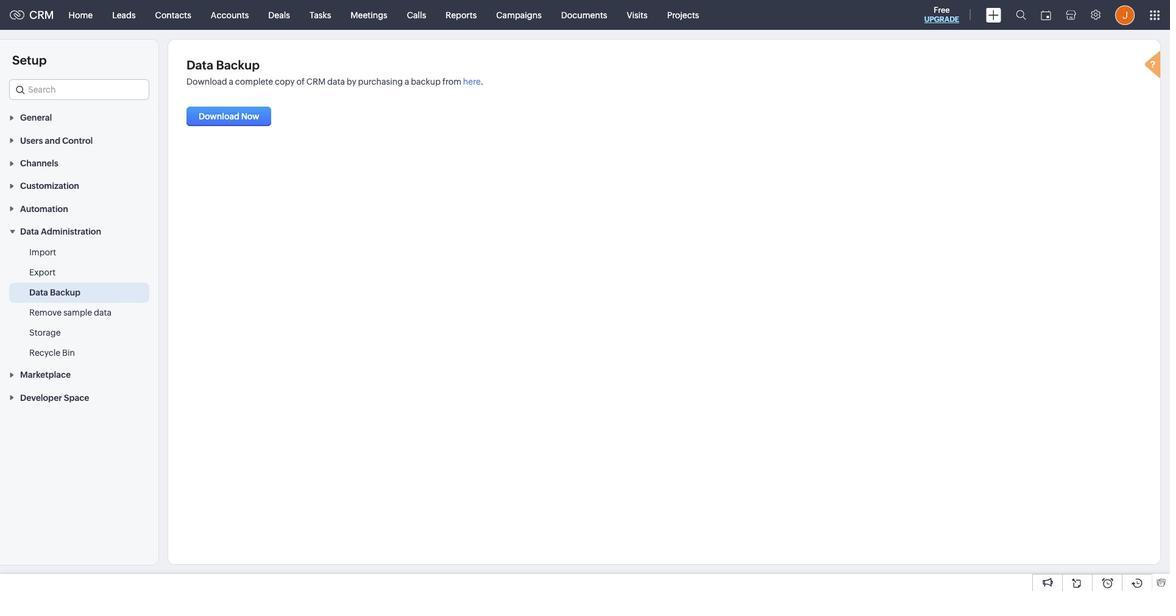 Task type: vqa. For each thing, say whether or not it's contained in the screenshot.
the "Developer Hub" dropdown button
no



Task type: locate. For each thing, give the bounding box(es) containing it.
a
[[229, 77, 233, 87], [405, 77, 409, 87]]

recycle
[[29, 348, 60, 358]]

1 horizontal spatial backup
[[216, 58, 260, 72]]

data for data administration dropdown button
[[20, 227, 39, 237]]

0 vertical spatial backup
[[216, 58, 260, 72]]

1 horizontal spatial a
[[405, 77, 409, 87]]

general
[[20, 113, 52, 123]]

0 horizontal spatial data backup
[[29, 288, 80, 297]]

download up download now button
[[187, 77, 227, 87]]

export link
[[29, 266, 56, 279]]

purchasing
[[358, 77, 403, 87]]

download left now
[[199, 112, 240, 121]]

recycle bin link
[[29, 347, 75, 359]]

0 vertical spatial download
[[187, 77, 227, 87]]

complete
[[235, 77, 273, 87]]

automation
[[20, 204, 68, 214]]

data backup up complete
[[187, 58, 260, 72]]

tasks
[[310, 10, 331, 20]]

data left by
[[327, 77, 345, 87]]

0 vertical spatial data backup
[[187, 58, 260, 72]]

channels
[[20, 158, 58, 168]]

calendar image
[[1041, 10, 1051, 20]]

0 vertical spatial crm
[[29, 9, 54, 21]]

0 horizontal spatial crm
[[29, 9, 54, 21]]

search image
[[1016, 10, 1026, 20]]

import link
[[29, 246, 56, 258]]

download
[[187, 77, 227, 87], [199, 112, 240, 121]]

1 vertical spatial backup
[[50, 288, 80, 297]]

contacts
[[155, 10, 191, 20]]

reports link
[[436, 0, 487, 30]]

marketplace
[[20, 370, 71, 380]]

data down contacts
[[187, 58, 213, 72]]

None field
[[9, 79, 149, 100]]

1 vertical spatial download
[[199, 112, 240, 121]]

download inside button
[[199, 112, 240, 121]]

0 vertical spatial data
[[327, 77, 345, 87]]

backup inside the data administration region
[[50, 288, 80, 297]]

data right sample
[[94, 308, 112, 318]]

sample
[[63, 308, 92, 318]]

a left "backup"
[[405, 77, 409, 87]]

crm left home
[[29, 9, 54, 21]]

data down the export link
[[29, 288, 48, 297]]

data administration
[[20, 227, 101, 237]]

data inside region
[[94, 308, 112, 318]]

control
[[62, 136, 93, 145]]

download for download now
[[199, 112, 240, 121]]

data
[[187, 58, 213, 72], [20, 227, 39, 237], [29, 288, 48, 297]]

meetings link
[[341, 0, 397, 30]]

data
[[327, 77, 345, 87], [94, 308, 112, 318]]

data inside data administration dropdown button
[[20, 227, 39, 237]]

backup up complete
[[216, 58, 260, 72]]

deals
[[268, 10, 290, 20]]

profile element
[[1108, 0, 1142, 30]]

leads link
[[102, 0, 145, 30]]

home link
[[59, 0, 102, 30]]

storage
[[29, 328, 61, 338]]

0 horizontal spatial a
[[229, 77, 233, 87]]

0 horizontal spatial backup
[[50, 288, 80, 297]]

customization
[[20, 181, 79, 191]]

data backup
[[187, 58, 260, 72], [29, 288, 80, 297]]

free upgrade
[[925, 5, 959, 24]]

1 vertical spatial data backup
[[29, 288, 80, 297]]

administration
[[41, 227, 101, 237]]

import
[[29, 248, 56, 257]]

contacts link
[[145, 0, 201, 30]]

.
[[481, 77, 484, 87]]

2 vertical spatial data
[[29, 288, 48, 297]]

data inside data backup link
[[29, 288, 48, 297]]

data backup up remove
[[29, 288, 80, 297]]

1 vertical spatial data
[[94, 308, 112, 318]]

1 vertical spatial data
[[20, 227, 39, 237]]

recycle bin
[[29, 348, 75, 358]]

crm
[[29, 9, 54, 21], [306, 77, 326, 87]]

crm right of
[[306, 77, 326, 87]]

by
[[347, 77, 356, 87]]

data administration region
[[0, 243, 158, 363]]

backup up remove sample data
[[50, 288, 80, 297]]

users and control button
[[0, 129, 158, 152]]

0 horizontal spatial data
[[94, 308, 112, 318]]

data up import
[[20, 227, 39, 237]]

backup
[[216, 58, 260, 72], [50, 288, 80, 297]]

1 horizontal spatial data
[[327, 77, 345, 87]]

general button
[[0, 106, 158, 129]]

0 vertical spatial data
[[187, 58, 213, 72]]

here
[[463, 77, 481, 87]]

1 vertical spatial crm
[[306, 77, 326, 87]]

download a complete copy of crm data by purchasing a backup from here .
[[187, 77, 484, 87]]

a left complete
[[229, 77, 233, 87]]

reports
[[446, 10, 477, 20]]

1 horizontal spatial crm
[[306, 77, 326, 87]]

accounts
[[211, 10, 249, 20]]

1 horizontal spatial data backup
[[187, 58, 260, 72]]



Task type: describe. For each thing, give the bounding box(es) containing it.
visits link
[[617, 0, 657, 30]]

automation button
[[0, 197, 158, 220]]

Search text field
[[10, 80, 149, 99]]

download for download a complete copy of crm data by purchasing a backup from here .
[[187, 77, 227, 87]]

download now button
[[187, 107, 272, 126]]

channels button
[[0, 152, 158, 174]]

tasks link
[[300, 0, 341, 30]]

space
[[64, 393, 89, 403]]

copy
[[275, 77, 295, 87]]

download now
[[199, 112, 259, 121]]

crm link
[[10, 9, 54, 21]]

calls
[[407, 10, 426, 20]]

create menu element
[[979, 0, 1009, 30]]

storage link
[[29, 327, 61, 339]]

bin
[[62, 348, 75, 358]]

data backup link
[[29, 287, 80, 299]]

now
[[241, 112, 259, 121]]

backup
[[411, 77, 441, 87]]

remove sample data
[[29, 308, 112, 318]]

remove
[[29, 308, 62, 318]]

help image
[[1142, 49, 1167, 83]]

marketplace button
[[0, 363, 158, 386]]

developer space
[[20, 393, 89, 403]]

visits
[[627, 10, 648, 20]]

remove sample data link
[[29, 307, 112, 319]]

from
[[442, 77, 461, 87]]

of
[[296, 77, 305, 87]]

export
[[29, 268, 56, 277]]

2 a from the left
[[405, 77, 409, 87]]

upgrade
[[925, 15, 959, 24]]

documents link
[[552, 0, 617, 30]]

1 a from the left
[[229, 77, 233, 87]]

profile image
[[1115, 5, 1135, 25]]

free
[[934, 5, 950, 15]]

projects link
[[657, 0, 709, 30]]

campaigns link
[[487, 0, 552, 30]]

campaigns
[[496, 10, 542, 20]]

data for data backup link
[[29, 288, 48, 297]]

users
[[20, 136, 43, 145]]

setup
[[12, 53, 47, 67]]

home
[[69, 10, 93, 20]]

projects
[[667, 10, 699, 20]]

meetings
[[351, 10, 387, 20]]

developer
[[20, 393, 62, 403]]

customization button
[[0, 174, 158, 197]]

deals link
[[259, 0, 300, 30]]

developer space button
[[0, 386, 158, 409]]

and
[[45, 136, 60, 145]]

create menu image
[[986, 8, 1001, 22]]

documents
[[561, 10, 607, 20]]

accounts link
[[201, 0, 259, 30]]

search element
[[1009, 0, 1034, 30]]

leads
[[112, 10, 136, 20]]

data administration button
[[0, 220, 158, 243]]

calls link
[[397, 0, 436, 30]]

data backup inside the data administration region
[[29, 288, 80, 297]]

users and control
[[20, 136, 93, 145]]

here link
[[463, 77, 481, 87]]



